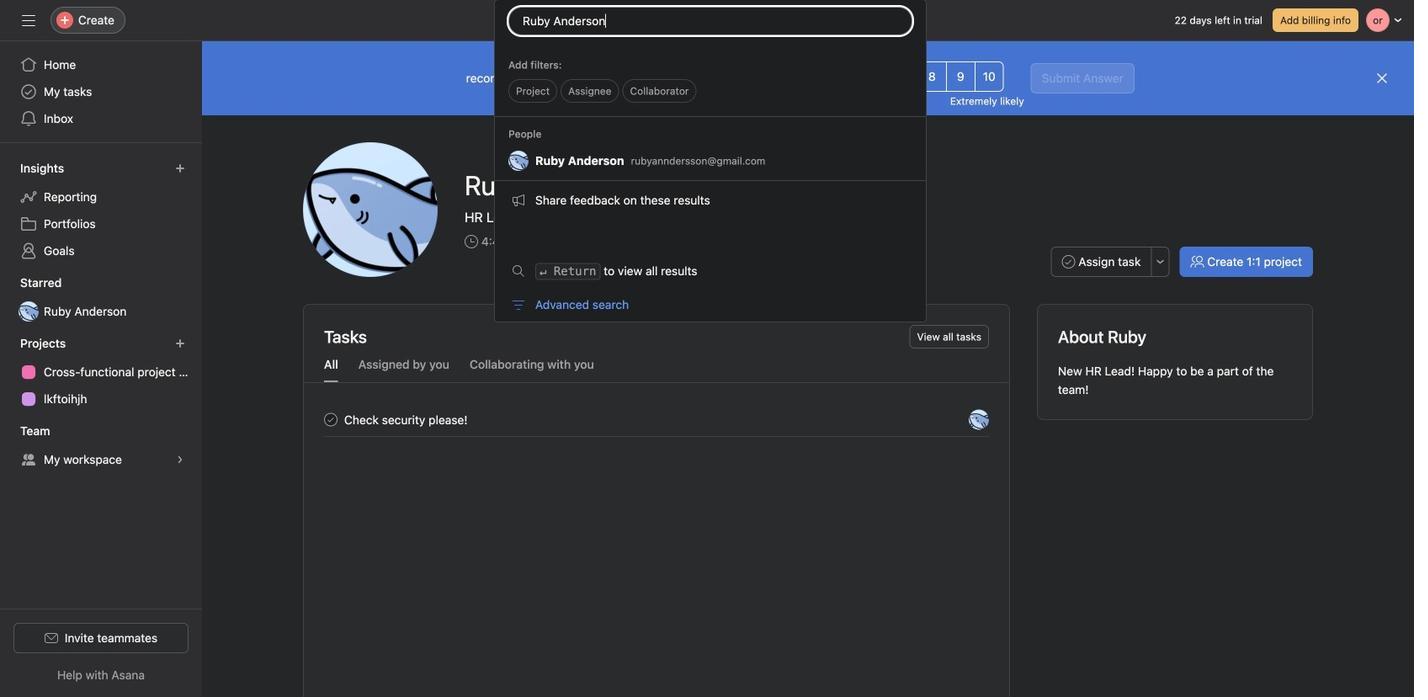Task type: vqa. For each thing, say whether or not it's contained in the screenshot.
MARK COMPLETE Icon
yes



Task type: locate. For each thing, give the bounding box(es) containing it.
tasks tabs tab list
[[304, 355, 1010, 383]]

remove from starred image
[[650, 179, 664, 192]]

list box
[[509, 7, 913, 34]]

None radio
[[718, 61, 747, 92], [775, 61, 804, 92], [803, 61, 833, 92], [832, 61, 861, 92], [918, 61, 947, 92], [946, 61, 976, 92], [975, 61, 1004, 92], [718, 61, 747, 92], [775, 61, 804, 92], [803, 61, 833, 92], [832, 61, 861, 92], [918, 61, 947, 92], [946, 61, 976, 92], [975, 61, 1004, 92]]

hide sidebar image
[[22, 13, 35, 27]]

see details, my workspace image
[[175, 455, 185, 465]]

Search field
[[523, 8, 899, 35]]

teams element
[[0, 416, 202, 477]]

None radio
[[689, 61, 719, 92], [746, 61, 776, 92], [861, 61, 890, 92], [889, 61, 919, 92], [689, 61, 719, 92], [746, 61, 776, 92], [861, 61, 890, 92], [889, 61, 919, 92]]

mark complete image
[[321, 410, 341, 430]]

option group
[[689, 61, 1004, 92]]

global element
[[0, 41, 202, 142]]

list item
[[304, 403, 1010, 436]]



Task type: describe. For each thing, give the bounding box(es) containing it.
dismiss image
[[1376, 72, 1390, 85]]

toggle assignee popover image
[[969, 410, 990, 430]]

new insights image
[[175, 163, 185, 173]]

insights element
[[0, 153, 202, 268]]

Mark complete checkbox
[[321, 410, 341, 430]]

starred element
[[0, 268, 202, 328]]

projects element
[[0, 328, 202, 416]]

new project or portfolio image
[[175, 339, 185, 349]]



